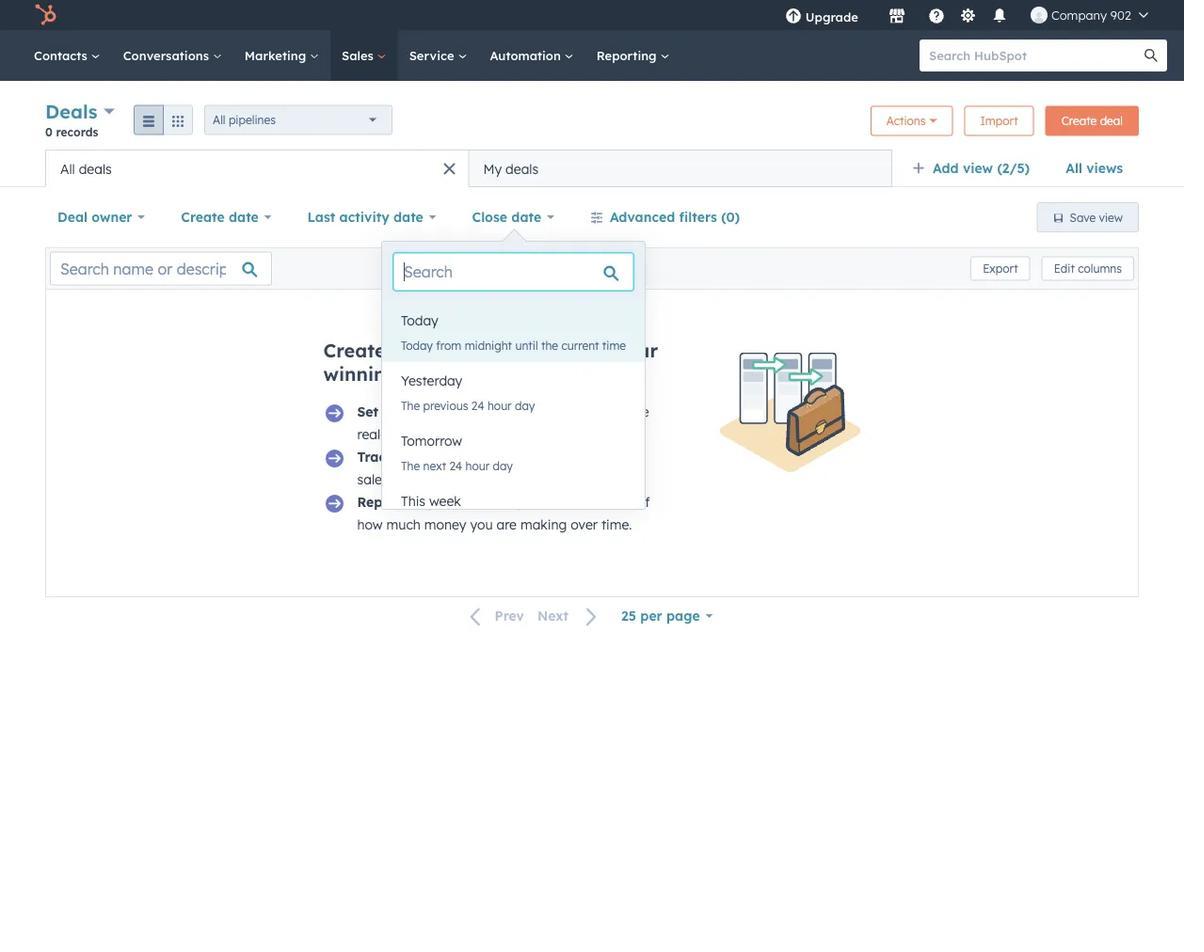 Task type: vqa. For each thing, say whether or not it's contained in the screenshot.
"per"
yes



Task type: locate. For each thing, give the bounding box(es) containing it.
sales down 'track'
[[357, 472, 388, 488]]

tomorrow
[[401, 433, 462, 449]]

menu item
[[872, 0, 875, 30]]

the right until
[[541, 338, 558, 353]]

902
[[1110, 7, 1131, 23]]

add view (2/5)
[[933, 160, 1030, 176]]

1 horizontal spatial sales
[[404, 362, 451, 386]]

set up your deals pipeline
[[357, 404, 529, 420]]

deals up and
[[398, 449, 433, 465]]

close
[[472, 209, 507, 225]]

day right sure
[[493, 459, 513, 473]]

per
[[640, 608, 662, 625]]

actions
[[887, 114, 926, 128]]

the inside the 'yesterday the previous 24 hour day'
[[401, 399, 420, 413]]

all views
[[1066, 160, 1123, 176]]

you right so
[[516, 494, 538, 511]]

process
[[456, 362, 528, 386]]

1 vertical spatial sales
[[357, 472, 388, 488]]

close date
[[472, 209, 541, 225]]

1 horizontal spatial you
[[516, 494, 538, 511]]

the for yesterday
[[401, 399, 420, 413]]

to down milestones at the top of page
[[437, 449, 450, 465]]

deals down the records
[[79, 160, 112, 177]]

mateo roberts image
[[1031, 7, 1048, 24]]

how
[[357, 517, 383, 533]]

hubspot link
[[23, 4, 71, 26]]

2 vertical spatial create
[[323, 339, 386, 362]]

view inside button
[[1099, 210, 1123, 224]]

1 horizontal spatial day
[[515, 399, 535, 413]]

2 horizontal spatial create
[[1061, 114, 1097, 128]]

the inside the today today from midnight until the current time
[[541, 338, 558, 353]]

25 per page button
[[609, 598, 725, 635]]

2 horizontal spatial the
[[629, 404, 649, 420]]

24 inside tomorrow the next 24 hour day
[[449, 459, 462, 473]]

deals up milestones at the top of page
[[438, 404, 473, 420]]

0 horizontal spatial date
[[229, 209, 259, 225]]

menu
[[772, 0, 1162, 30]]

sales down sure
[[461, 494, 494, 511]]

create up all views
[[1061, 114, 1097, 128]]

1 vertical spatial today
[[401, 338, 433, 353]]

create for create date
[[181, 209, 225, 225]]

the right up on the left
[[401, 399, 420, 413]]

all for all deals
[[60, 160, 75, 177]]

2 horizontal spatial all
[[1066, 160, 1082, 176]]

24
[[471, 399, 484, 413], [449, 459, 462, 473]]

my deals button
[[469, 150, 892, 187]]

day up tomorrow button
[[515, 399, 535, 413]]

report
[[357, 494, 402, 511]]

sales inside to visualize the progress of your sales and make sure nothing gets lost.
[[357, 472, 388, 488]]

your up track
[[607, 449, 634, 465]]

hour inside tomorrow the next 24 hour day
[[466, 459, 490, 473]]

deal owner button
[[45, 199, 157, 236]]

2 vertical spatial the
[[509, 449, 529, 465]]

day inside the 'yesterday the previous 24 hour day'
[[515, 399, 535, 413]]

1 vertical spatial to
[[437, 449, 450, 465]]

the right for
[[629, 404, 649, 420]]

today
[[401, 313, 438, 329], [401, 338, 433, 353]]

export
[[983, 262, 1018, 276]]

0 vertical spatial today
[[401, 313, 438, 329]]

1 horizontal spatial to
[[456, 339, 476, 362]]

your down pipeline
[[492, 426, 520, 443]]

day inside tomorrow the next 24 hour day
[[493, 459, 513, 473]]

1 vertical spatial of
[[637, 494, 650, 511]]

1 horizontal spatial of
[[637, 494, 650, 511]]

create deal button
[[1045, 106, 1139, 136]]

views
[[1086, 160, 1123, 176]]

create
[[1061, 114, 1097, 128], [181, 209, 225, 225], [323, 339, 386, 362]]

0 vertical spatial create
[[1061, 114, 1097, 128]]

create inside button
[[1061, 114, 1097, 128]]

create left a
[[323, 339, 386, 362]]

0 horizontal spatial view
[[963, 160, 993, 176]]

columns
[[1078, 262, 1122, 276]]

last
[[307, 209, 335, 225]]

1 horizontal spatial create
[[323, 339, 386, 362]]

0 horizontal spatial the
[[509, 449, 529, 465]]

this week button
[[382, 483, 645, 521]]

0 vertical spatial view
[[963, 160, 993, 176]]

all pipelines button
[[204, 105, 393, 135]]

1 horizontal spatial deal
[[1100, 114, 1123, 128]]

deal up yesterday
[[410, 339, 450, 362]]

up
[[382, 404, 399, 420]]

2 horizontal spatial date
[[511, 209, 541, 225]]

marketing link
[[233, 30, 330, 81]]

0 vertical spatial the
[[541, 338, 558, 353]]

all inside button
[[60, 160, 75, 177]]

2 vertical spatial sales
[[461, 494, 494, 511]]

conversations link
[[112, 30, 233, 81]]

deal up views
[[1100, 114, 1123, 128]]

your right current at the top of page
[[615, 339, 658, 362]]

0 horizontal spatial day
[[493, 459, 513, 473]]

real-
[[357, 426, 386, 443]]

company 902
[[1051, 7, 1131, 23]]

view
[[963, 160, 993, 176], [1099, 210, 1123, 224]]

date down all deals button
[[229, 209, 259, 225]]

1 vertical spatial day
[[493, 459, 513, 473]]

25 per page
[[621, 608, 700, 625]]

0 horizontal spatial all
[[60, 160, 75, 177]]

list box
[[382, 302, 645, 543]]

create inside create a deal to start building your winning sales process
[[323, 339, 386, 362]]

1 horizontal spatial the
[[541, 338, 558, 353]]

date inside dropdown button
[[511, 209, 541, 225]]

all inside popup button
[[213, 113, 225, 127]]

24 inside the 'yesterday the previous 24 hour day'
[[471, 399, 484, 413]]

hour down in
[[466, 459, 490, 473]]

0 vertical spatial the
[[401, 399, 420, 413]]

1 horizontal spatial 24
[[471, 399, 484, 413]]

1 vertical spatial view
[[1099, 210, 1123, 224]]

all for all pipelines
[[213, 113, 225, 127]]

to left start
[[456, 339, 476, 362]]

of inside so you can keep track of how much money you are making over time.
[[637, 494, 650, 511]]

close date button
[[460, 199, 567, 236]]

track deals
[[357, 449, 433, 465]]

yesterday button
[[382, 362, 645, 400]]

current
[[561, 338, 599, 353]]

1 vertical spatial deal
[[410, 339, 450, 362]]

today up a
[[401, 313, 438, 329]]

previous
[[423, 399, 468, 413]]

of right track
[[637, 494, 650, 511]]

0 horizontal spatial deal
[[410, 339, 450, 362]]

hour down process
[[488, 399, 512, 413]]

0 horizontal spatial you
[[470, 517, 493, 533]]

pagination navigation
[[459, 604, 609, 629]]

until
[[515, 338, 538, 353]]

are
[[497, 517, 517, 533]]

hour for tomorrow
[[466, 459, 490, 473]]

3 date from the left
[[511, 209, 541, 225]]

your inside to visualize the progress of your sales and make sure nothing gets lost.
[[607, 449, 634, 465]]

0 vertical spatial of
[[590, 449, 603, 465]]

this week
[[401, 493, 461, 510]]

2 the from the top
[[401, 459, 420, 473]]

of up lost.
[[590, 449, 603, 465]]

so
[[498, 494, 512, 511]]

1 today from the top
[[401, 313, 438, 329]]

today today from midnight until the current time
[[401, 313, 626, 353]]

1 the from the top
[[401, 399, 420, 413]]

create up search name or description search field
[[181, 209, 225, 225]]

the inside with stages for the real-life milestones in your process.
[[629, 404, 649, 420]]

(0)
[[721, 209, 740, 225]]

Search search field
[[393, 253, 634, 291]]

1 horizontal spatial date
[[393, 209, 423, 225]]

all down '0 records'
[[60, 160, 75, 177]]

deal
[[1100, 114, 1123, 128], [410, 339, 450, 362]]

sales
[[342, 48, 377, 63]]

so you can keep track of how much money you are making over time.
[[357, 494, 650, 533]]

you left are
[[470, 517, 493, 533]]

group
[[134, 105, 193, 135]]

24 up in
[[471, 399, 484, 413]]

automation link
[[479, 30, 585, 81]]

to inside create a deal to start building your winning sales process
[[456, 339, 476, 362]]

1 vertical spatial the
[[629, 404, 649, 420]]

view right add
[[963, 160, 993, 176]]

winning
[[323, 362, 398, 386]]

the left next
[[401, 459, 420, 473]]

the for tomorrow
[[401, 459, 420, 473]]

create for create a deal to start building your winning sales process
[[323, 339, 386, 362]]

help button
[[920, 0, 952, 30]]

all left views
[[1066, 160, 1082, 176]]

your inside with stages for the real-life milestones in your process.
[[492, 426, 520, 443]]

pipelines
[[229, 113, 276, 127]]

to inside to visualize the progress of your sales and make sure nothing gets lost.
[[437, 449, 450, 465]]

date for close date
[[511, 209, 541, 225]]

0 vertical spatial 24
[[471, 399, 484, 413]]

0 vertical spatial day
[[515, 399, 535, 413]]

1 vertical spatial the
[[401, 459, 420, 473]]

track
[[602, 494, 634, 511]]

the
[[541, 338, 558, 353], [629, 404, 649, 420], [509, 449, 529, 465]]

deals
[[79, 160, 112, 177], [506, 160, 539, 177], [438, 404, 473, 420], [398, 449, 433, 465]]

1 vertical spatial hour
[[466, 459, 490, 473]]

advanced filters (0) button
[[578, 199, 752, 236]]

week
[[429, 493, 461, 510]]

0 vertical spatial to
[[456, 339, 476, 362]]

view inside 'popup button'
[[963, 160, 993, 176]]

0 horizontal spatial 24
[[449, 459, 462, 473]]

deals right my
[[506, 160, 539, 177]]

gets
[[538, 472, 566, 488]]

settings image
[[960, 8, 976, 25]]

view for save
[[1099, 210, 1123, 224]]

much
[[386, 517, 421, 533]]

today left from
[[401, 338, 433, 353]]

tomorrow button
[[382, 423, 645, 460]]

date right activity
[[393, 209, 423, 225]]

your up money
[[427, 494, 457, 511]]

1 date from the left
[[229, 209, 259, 225]]

deals for track deals
[[398, 449, 433, 465]]

date inside popup button
[[229, 209, 259, 225]]

the inside tomorrow the next 24 hour day
[[401, 459, 420, 473]]

activity
[[339, 209, 389, 225]]

1 horizontal spatial view
[[1099, 210, 1123, 224]]

1 vertical spatial create
[[181, 209, 225, 225]]

2 horizontal spatial sales
[[461, 494, 494, 511]]

0 vertical spatial deal
[[1100, 114, 1123, 128]]

hubspot image
[[34, 4, 56, 26]]

view right save
[[1099, 210, 1123, 224]]

0 vertical spatial sales
[[404, 362, 451, 386]]

0 horizontal spatial sales
[[357, 472, 388, 488]]

my deals
[[483, 160, 539, 177]]

0 horizontal spatial create
[[181, 209, 225, 225]]

your right up on the left
[[403, 404, 434, 420]]

create inside popup button
[[181, 209, 225, 225]]

0 horizontal spatial of
[[590, 449, 603, 465]]

records
[[56, 125, 98, 139]]

2 date from the left
[[393, 209, 423, 225]]

sure
[[458, 472, 484, 488]]

all left pipelines
[[213, 113, 225, 127]]

24 right next
[[449, 459, 462, 473]]

sales down from
[[404, 362, 451, 386]]

marketing
[[245, 48, 310, 63]]

hour inside the 'yesterday the previous 24 hour day'
[[488, 399, 512, 413]]

0 horizontal spatial to
[[437, 449, 450, 465]]

2 today from the top
[[401, 338, 433, 353]]

sales
[[404, 362, 451, 386], [357, 472, 388, 488], [461, 494, 494, 511]]

the up nothing
[[509, 449, 529, 465]]

settings link
[[956, 5, 980, 25]]

1 vertical spatial 24
[[449, 459, 462, 473]]

import button
[[964, 106, 1034, 136]]

0 vertical spatial hour
[[488, 399, 512, 413]]

25
[[621, 608, 636, 625]]

in
[[478, 426, 489, 443]]

contacts
[[34, 48, 91, 63]]

1 horizontal spatial all
[[213, 113, 225, 127]]

notifications image
[[991, 8, 1008, 25]]

date right close
[[511, 209, 541, 225]]



Task type: describe. For each thing, give the bounding box(es) containing it.
add view (2/5) button
[[900, 150, 1053, 187]]

deals for all deals
[[79, 160, 112, 177]]

service link
[[398, 30, 479, 81]]

create for create deal
[[1061, 114, 1097, 128]]

to visualize the progress of your sales and make sure nothing gets lost.
[[357, 449, 634, 488]]

deals banner
[[45, 98, 1139, 150]]

report on your sales
[[357, 494, 494, 511]]

Search HubSpot search field
[[920, 40, 1150, 72]]

make
[[420, 472, 454, 488]]

progress
[[533, 449, 587, 465]]

owner
[[92, 209, 132, 225]]

tomorrow the next 24 hour day
[[401, 433, 513, 473]]

time.
[[601, 517, 632, 533]]

upgrade
[[806, 9, 858, 24]]

date inside popup button
[[393, 209, 423, 225]]

deal inside button
[[1100, 114, 1123, 128]]

advanced
[[610, 209, 675, 225]]

of inside to visualize the progress of your sales and make sure nothing gets lost.
[[590, 449, 603, 465]]

view for add
[[963, 160, 993, 176]]

over
[[571, 517, 598, 533]]

help image
[[928, 8, 945, 25]]

date for create date
[[229, 209, 259, 225]]

and
[[392, 472, 416, 488]]

all for all views
[[1066, 160, 1082, 176]]

24 for tomorrow
[[449, 459, 462, 473]]

list box containing today
[[382, 302, 645, 543]]

on
[[406, 494, 423, 511]]

next button
[[531, 604, 609, 629]]

milestones
[[408, 426, 474, 443]]

page
[[666, 608, 700, 625]]

sales inside create a deal to start building your winning sales process
[[404, 362, 451, 386]]

all deals
[[60, 160, 112, 177]]

24 for yesterday
[[471, 399, 484, 413]]

deals button
[[45, 98, 115, 125]]

marketplaces image
[[888, 8, 905, 25]]

money
[[424, 517, 466, 533]]

search image
[[1145, 49, 1158, 62]]

deal owner
[[57, 209, 132, 225]]

building
[[532, 339, 609, 362]]

for
[[608, 404, 626, 420]]

lost.
[[569, 472, 594, 488]]

pipeline
[[477, 404, 529, 420]]

keep
[[568, 494, 598, 511]]

deal inside create a deal to start building your winning sales process
[[410, 339, 450, 362]]

next
[[423, 459, 446, 473]]

hour for yesterday
[[488, 399, 512, 413]]

Search name or description search field
[[50, 252, 272, 286]]

today button
[[382, 302, 645, 340]]

with stages for the real-life milestones in your process.
[[357, 404, 649, 443]]

0
[[45, 125, 53, 139]]

my
[[483, 160, 502, 177]]

last activity date
[[307, 209, 423, 225]]

next
[[537, 608, 569, 625]]

day for yesterday
[[515, 399, 535, 413]]

edit columns
[[1054, 262, 1122, 276]]

your inside create a deal to start building your winning sales process
[[615, 339, 658, 362]]

1 vertical spatial you
[[470, 517, 493, 533]]

marketplaces button
[[877, 0, 917, 30]]

the inside to visualize the progress of your sales and make sure nothing gets lost.
[[509, 449, 529, 465]]

day for tomorrow
[[493, 459, 513, 473]]

create date button
[[169, 199, 284, 236]]

last activity date button
[[295, 199, 449, 236]]

set
[[357, 404, 378, 420]]

create deal
[[1061, 114, 1123, 128]]

life
[[386, 426, 404, 443]]

advanced filters (0)
[[610, 209, 740, 225]]

upgrade image
[[785, 8, 802, 25]]

making
[[520, 517, 567, 533]]

save
[[1070, 210, 1096, 224]]

automation
[[490, 48, 565, 63]]

create a deal to start building your winning sales process
[[323, 339, 658, 386]]

this
[[401, 493, 425, 510]]

process.
[[524, 426, 574, 443]]

company
[[1051, 7, 1107, 23]]

add
[[933, 160, 959, 176]]

deals
[[45, 100, 97, 123]]

edit
[[1054, 262, 1075, 276]]

midnight
[[465, 338, 512, 353]]

deals for my deals
[[506, 160, 539, 177]]

yesterday
[[401, 373, 462, 389]]

group inside deals banner
[[134, 105, 193, 135]]

actions button
[[871, 106, 953, 136]]

search button
[[1135, 40, 1167, 72]]

track
[[357, 449, 394, 465]]

reporting link
[[585, 30, 681, 81]]

import
[[980, 114, 1018, 128]]

filters
[[679, 209, 717, 225]]

can
[[542, 494, 565, 511]]

export button
[[971, 256, 1030, 281]]

save view button
[[1037, 202, 1139, 232]]

contacts link
[[23, 30, 112, 81]]

edit columns button
[[1042, 256, 1134, 281]]

0 vertical spatial you
[[516, 494, 538, 511]]

notifications button
[[984, 0, 1016, 30]]

time
[[602, 338, 626, 353]]

company 902 button
[[1019, 0, 1160, 30]]

menu containing company 902
[[772, 0, 1162, 30]]



